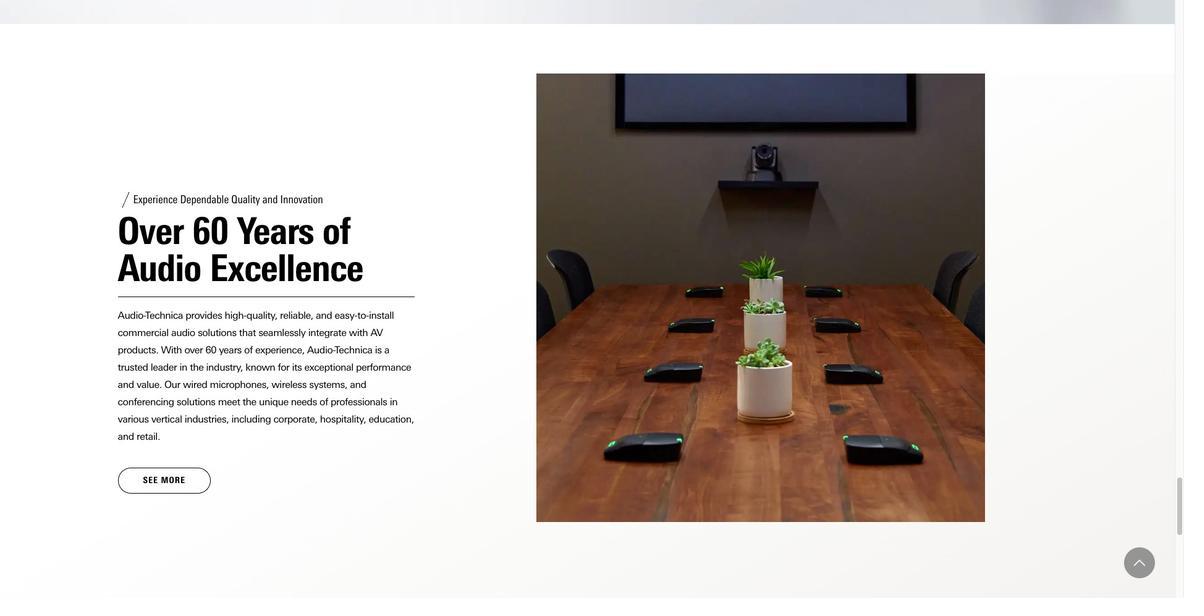 Task type: describe. For each thing, give the bounding box(es) containing it.
1 vertical spatial solutions
[[177, 396, 216, 408]]

audio
[[118, 246, 201, 290]]

vertical
[[151, 414, 182, 425]]

see more
[[143, 475, 186, 486]]

0 vertical spatial in
[[180, 362, 187, 373]]

0 vertical spatial audio-
[[118, 310, 146, 321]]

see
[[143, 475, 158, 486]]

exceptional
[[305, 362, 354, 373]]

quality,
[[247, 310, 278, 321]]

over
[[118, 209, 184, 253]]

over
[[185, 344, 203, 356]]

commercial
[[118, 327, 169, 339]]

arrow up image
[[1135, 558, 1146, 569]]

unique
[[259, 396, 289, 408]]

various
[[118, 414, 149, 425]]

and right 'quality'
[[263, 193, 278, 207]]

hospitality,
[[320, 414, 366, 425]]

1 horizontal spatial technica
[[335, 344, 373, 356]]

audio
[[171, 327, 195, 339]]

corporate,
[[274, 414, 318, 425]]

more
[[161, 475, 186, 486]]

see more button
[[118, 468, 211, 494]]

5 of 5 group
[[0, 0, 1175, 27]]

conferencing
[[118, 396, 174, 408]]

experience
[[133, 193, 178, 207]]

to-
[[357, 310, 369, 321]]

0 vertical spatial technica
[[146, 310, 183, 321]]

known
[[246, 362, 275, 373]]

including
[[232, 414, 271, 425]]

and down various
[[118, 431, 134, 443]]

with
[[161, 344, 182, 356]]

professionals
[[331, 396, 387, 408]]

1 vertical spatial in
[[390, 396, 398, 408]]

1 horizontal spatial the
[[243, 396, 257, 408]]

and up professionals
[[350, 379, 366, 391]]

experience,
[[255, 344, 305, 356]]

1 vertical spatial audio-
[[307, 344, 335, 356]]

60 inside audio-technica provides high-quality, reliable, and easy-to-install commercial audio solutions that seamlessly integrate with av products. with over 60 years of experience, audio-technica is a trusted leader in the industry, known for its exceptional performance and value. our wired microphones, wireless systems, and conferencing solutions meet the unique needs of professionals in various vertical industries, including corporate, hospitality, education, and retail.
[[206, 344, 216, 356]]

that
[[239, 327, 256, 339]]

retail.
[[137, 431, 160, 443]]

reliable,
[[280, 310, 313, 321]]

of inside over 60 years of audio excellence
[[323, 209, 351, 253]]

is
[[375, 344, 382, 356]]

our
[[164, 379, 180, 391]]

with
[[349, 327, 368, 339]]

needs
[[291, 396, 317, 408]]

quality
[[231, 193, 260, 207]]



Task type: vqa. For each thing, say whether or not it's contained in the screenshot.
Accessing our website tells us you agree to our use of cookies. However you can change your cookie settings at any time. at the left of the page
no



Task type: locate. For each thing, give the bounding box(es) containing it.
education,
[[369, 414, 414, 425]]

0 vertical spatial 60
[[192, 209, 228, 253]]

technica down with at bottom left
[[335, 344, 373, 356]]

industry,
[[206, 362, 243, 373]]

in right the leader
[[180, 362, 187, 373]]

1 vertical spatial the
[[243, 396, 257, 408]]

audio-technica provides high-quality, reliable, and easy-to-install commercial audio solutions that seamlessly integrate with av products. with over 60 years of experience, audio-technica is a trusted leader in the industry, known for its exceptional performance and value. our wired microphones, wireless systems, and conferencing solutions meet the unique needs of professionals in various vertical industries, including corporate, hospitality, education, and retail.
[[118, 310, 414, 443]]

a
[[384, 344, 390, 356]]

in
[[180, 362, 187, 373], [390, 396, 398, 408]]

audio- up commercial on the left bottom of page
[[118, 310, 146, 321]]

technica
[[146, 310, 183, 321], [335, 344, 373, 356]]

wireless
[[272, 379, 307, 391]]

wired
[[183, 379, 207, 391]]

0 horizontal spatial technica
[[146, 310, 183, 321]]

dependable
[[180, 193, 229, 207]]

its
[[292, 362, 302, 373]]

the up wired
[[190, 362, 204, 373]]

seamlessly
[[259, 327, 306, 339]]

products.
[[118, 344, 158, 356]]

0 horizontal spatial in
[[180, 362, 187, 373]]

audio-
[[118, 310, 146, 321], [307, 344, 335, 356]]

60 right over in the bottom of the page
[[206, 344, 216, 356]]

excellence
[[210, 246, 363, 290]]

1 vertical spatial 60
[[206, 344, 216, 356]]

of down systems,
[[320, 396, 328, 408]]

of down that
[[244, 344, 253, 356]]

0 vertical spatial of
[[323, 209, 351, 253]]

leader
[[151, 362, 177, 373]]

over 60 years of audio excellence
[[118, 209, 363, 290]]

1 horizontal spatial in
[[390, 396, 398, 408]]

and up integrate
[[316, 310, 332, 321]]

audio- down integrate
[[307, 344, 335, 356]]

60 inside over 60 years of audio excellence
[[192, 209, 228, 253]]

install
[[369, 310, 394, 321]]

0 vertical spatial solutions
[[198, 327, 237, 339]]

solutions down wired
[[177, 396, 216, 408]]

60 down dependable
[[192, 209, 228, 253]]

value.
[[137, 379, 162, 391]]

0 vertical spatial the
[[190, 362, 204, 373]]

the
[[190, 362, 204, 373], [243, 396, 257, 408]]

0 horizontal spatial the
[[190, 362, 204, 373]]

integrate
[[308, 327, 347, 339]]

experience dependable quality and innovation
[[133, 193, 323, 207]]

for
[[278, 362, 290, 373]]

of down innovation
[[323, 209, 351, 253]]

the up the including at the bottom of page
[[243, 396, 257, 408]]

microphones,
[[210, 379, 269, 391]]

systems,
[[309, 379, 348, 391]]

trusted
[[118, 362, 148, 373]]

2 vertical spatial of
[[320, 396, 328, 408]]

years
[[237, 209, 314, 253]]

of
[[323, 209, 351, 253], [244, 344, 253, 356], [320, 396, 328, 408]]

provides
[[186, 310, 222, 321]]

in up education,
[[390, 396, 398, 408]]

av
[[371, 327, 383, 339]]

0 horizontal spatial audio-
[[118, 310, 146, 321]]

meet
[[218, 396, 240, 408]]

solutions up the years
[[198, 327, 237, 339]]

high-
[[225, 310, 247, 321]]

1 vertical spatial of
[[244, 344, 253, 356]]

1 horizontal spatial audio-
[[307, 344, 335, 356]]

performance
[[356, 362, 411, 373]]

technica up audio
[[146, 310, 183, 321]]

and
[[263, 193, 278, 207], [316, 310, 332, 321], [118, 379, 134, 391], [350, 379, 366, 391], [118, 431, 134, 443]]

60
[[192, 209, 228, 253], [206, 344, 216, 356]]

industries,
[[185, 414, 229, 425]]

1 vertical spatial technica
[[335, 344, 373, 356]]

and down trusted
[[118, 379, 134, 391]]

innovation
[[280, 193, 323, 207]]

solutions
[[198, 327, 237, 339], [177, 396, 216, 408]]

years
[[219, 344, 242, 356]]

easy-
[[335, 310, 358, 321]]



